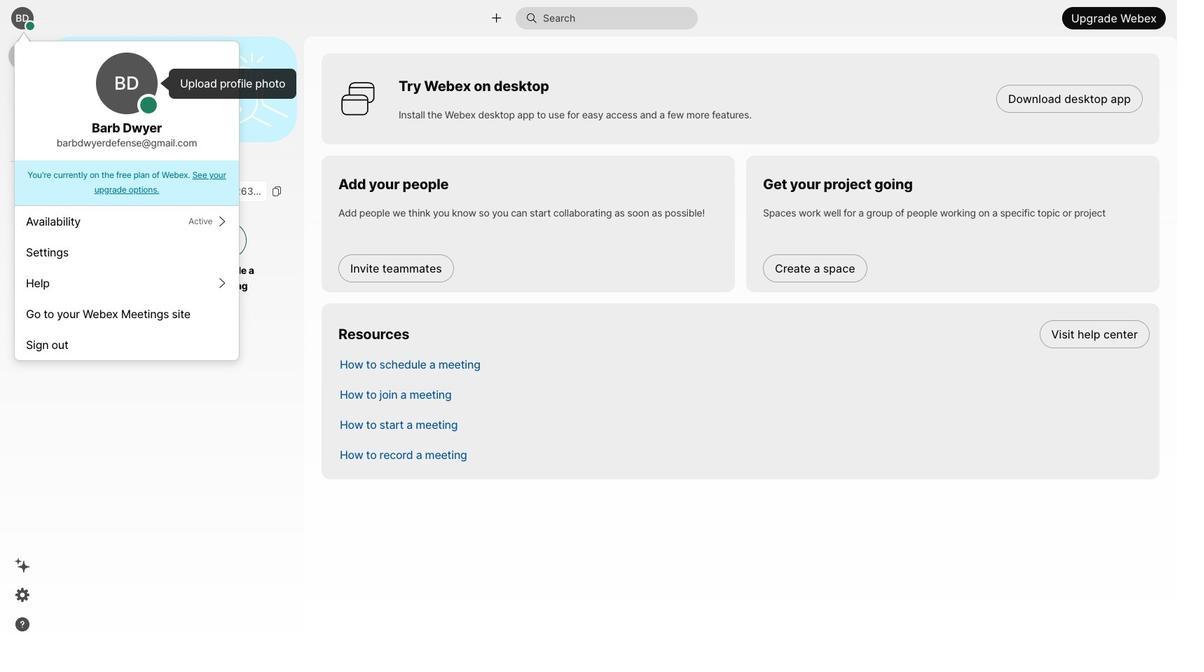 Task type: describe. For each thing, give the bounding box(es) containing it.
arrow right_16 image inside help menu item
[[217, 278, 228, 289]]

5 list item from the top
[[329, 439, 1160, 470]]

sign out menu item
[[15, 329, 239, 360]]

settings menu item
[[15, 237, 239, 268]]

2 list item from the top
[[329, 349, 1160, 379]]

3 list item from the top
[[329, 379, 1160, 409]]

two hands high fiving image
[[210, 47, 294, 131]]

profile settings menu menu bar
[[15, 206, 239, 360]]

4 list item from the top
[[329, 409, 1160, 439]]



Task type: locate. For each thing, give the bounding box(es) containing it.
2 arrow right_16 image from the top
[[217, 278, 228, 289]]

help menu item
[[15, 268, 239, 299]]

set status menu item
[[15, 206, 239, 237]]

webex tab list
[[8, 42, 36, 193]]

arrow right_16 image inside set status menu item
[[217, 216, 228, 227]]

navigation
[[0, 36, 45, 651]]

1 vertical spatial arrow right_16 image
[[217, 278, 228, 289]]

None text field
[[56, 182, 266, 201]]

0 vertical spatial arrow right_16 image
[[217, 216, 228, 227]]

list item
[[329, 319, 1160, 349], [329, 349, 1160, 379], [329, 379, 1160, 409], [329, 409, 1160, 439], [329, 439, 1160, 470]]

1 list item from the top
[[329, 319, 1160, 349]]

arrow right_16 image
[[217, 216, 228, 227], [217, 278, 228, 289]]

1 arrow right_16 image from the top
[[217, 216, 228, 227]]

go to your webex meetings site menu item
[[15, 299, 239, 329]]



Task type: vqa. For each thing, say whether or not it's contained in the screenshot.
leftmost wrapper image
no



